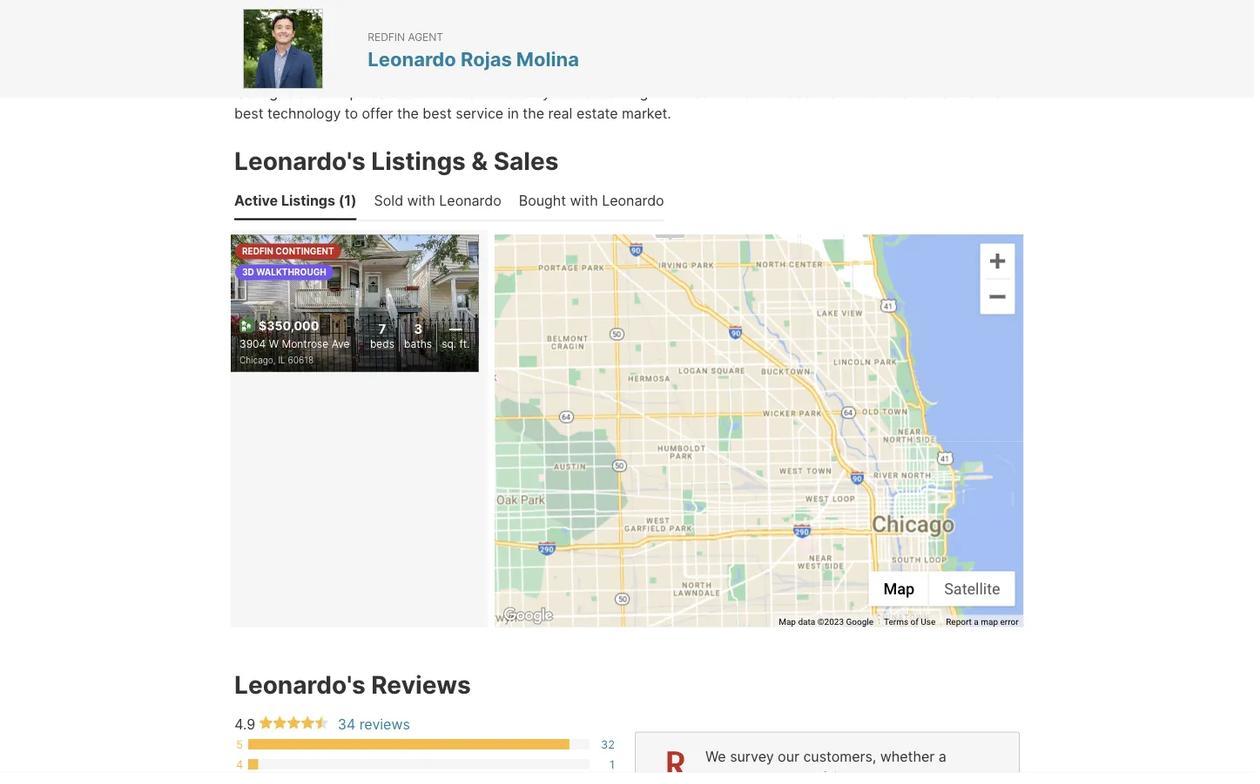 Task type: vqa. For each thing, say whether or not it's contained in the screenshot.
the
no



Task type: locate. For each thing, give the bounding box(es) containing it.
data
[[799, 616, 816, 627]]

redfin contingent
[[242, 246, 334, 257]]

leonardo's reviews
[[234, 670, 471, 699]]

leonardo's for leonardo's reviews
[[234, 670, 366, 699]]

use
[[921, 616, 936, 627]]

contingent
[[276, 246, 334, 257]]

leonardo down agent
[[368, 47, 457, 70]]

1 horizontal spatial with
[[570, 192, 599, 209]]

our
[[778, 748, 800, 765]]

leonardo's
[[234, 146, 366, 176], [234, 670, 366, 699]]

0 horizontal spatial listings
[[281, 192, 335, 209]]

a
[[975, 616, 979, 627], [939, 748, 947, 765]]

0 vertical spatial map
[[884, 579, 915, 598]]

of
[[911, 616, 919, 627]]

show
[[885, 769, 920, 773]]

active listings (1)
[[234, 192, 357, 209]]

(1)
[[339, 192, 357, 209]]

listings left (1)
[[281, 192, 335, 209]]

1 link
[[610, 757, 615, 771]]

leonardo rojas molina, redfin agent image
[[243, 9, 323, 89]]

0 vertical spatial leonardo's
[[234, 146, 366, 176]]

1 vertical spatial listings
[[281, 192, 335, 209]]

we
[[706, 748, 727, 765]]

map inside map 'popup button'
[[884, 579, 915, 598]]

report
[[947, 616, 972, 627]]

map region
[[475, 218, 1144, 664]]

leonardo's up active listings (1)
[[234, 146, 366, 176]]

0 vertical spatial listings
[[371, 146, 466, 176]]

satellite
[[945, 579, 1001, 598]]

34 reviews link
[[338, 716, 410, 733]]

photo of 3904 w montrose ave, chicago, il 60618 image
[[231, 235, 479, 372], [478, 235, 726, 372]]

listings up the 'sold with leonardo'
[[371, 146, 466, 176]]

terms of use
[[885, 616, 936, 627]]

terms of use link
[[885, 616, 936, 627]]

3d walkthrough
[[242, 267, 327, 277]]

a inside "we survey our customers, whether a deal succeeds or fails, and show yo"
[[939, 748, 947, 765]]

1 horizontal spatial map
[[884, 579, 915, 598]]

menu bar
[[869, 571, 1016, 606]]

1 horizontal spatial a
[[975, 616, 979, 627]]

deal
[[706, 769, 734, 773]]

with right bought
[[570, 192, 599, 209]]

leonardo's listings & sales
[[234, 146, 559, 176]]

2 with from the left
[[570, 192, 599, 209]]

1 horizontal spatial listings
[[371, 146, 466, 176]]

leonardo rojas molina link
[[368, 47, 579, 70]]

map up terms
[[884, 579, 915, 598]]

leonardo
[[368, 47, 457, 70], [440, 192, 502, 209], [602, 192, 665, 209]]

0 horizontal spatial map
[[779, 616, 797, 627]]

rojas
[[461, 47, 512, 70]]

1 leonardo's from the top
[[234, 146, 366, 176]]

leonardo for bought with leonardo
[[602, 192, 665, 209]]

a right whether
[[939, 748, 947, 765]]

map for map
[[884, 579, 915, 598]]

report a map error
[[947, 616, 1019, 627]]

0 vertical spatial a
[[975, 616, 979, 627]]

with
[[407, 192, 436, 209], [570, 192, 599, 209]]

0 horizontal spatial a
[[939, 748, 947, 765]]

leonardo down & at the left top
[[440, 192, 502, 209]]

map button
[[869, 571, 930, 606]]

1 vertical spatial leonardo's
[[234, 670, 366, 699]]

leonardo for redfin agent leonardo rojas molina
[[368, 47, 457, 70]]

32
[[601, 737, 615, 751]]

walkthrough
[[256, 267, 327, 277]]

map for map data ©2023 google
[[779, 616, 797, 627]]

map left data at right bottom
[[779, 616, 797, 627]]

1 vertical spatial a
[[939, 748, 947, 765]]

customers,
[[804, 748, 877, 765]]

map
[[884, 579, 915, 598], [779, 616, 797, 627]]

4
[[236, 757, 243, 771]]

and
[[857, 769, 881, 773]]

with right "sold"
[[407, 192, 436, 209]]

map
[[982, 616, 999, 627]]

32 link
[[601, 737, 615, 751]]

leonardo inside redfin agent leonardo rojas molina
[[368, 47, 457, 70]]

listings
[[371, 146, 466, 176], [281, 192, 335, 209]]

a left map
[[975, 616, 979, 627]]

1 with from the left
[[407, 192, 436, 209]]

fails,
[[822, 769, 853, 773]]

leonardo up 350k
[[602, 192, 665, 209]]

2 leonardo's from the top
[[234, 670, 366, 699]]

succeeds
[[738, 769, 801, 773]]

rating 4.9 out of 5 element
[[259, 715, 329, 732]]

leonardo's up "rating 4.9 out of 5" element
[[234, 670, 366, 699]]

molina
[[517, 47, 579, 70]]

map data ©2023 google
[[779, 616, 874, 627]]

1 vertical spatial map
[[779, 616, 797, 627]]

0 horizontal spatial with
[[407, 192, 436, 209]]

34
[[338, 716, 356, 733]]



Task type: describe. For each thing, give the bounding box(es) containing it.
active
[[234, 192, 278, 209]]

or
[[805, 769, 818, 773]]

whether
[[881, 748, 935, 765]]

redfin
[[368, 30, 405, 43]]

terms
[[885, 616, 909, 627]]

1
[[610, 757, 615, 771]]

34 reviews
[[338, 716, 410, 733]]

google
[[847, 616, 874, 627]]

leonardo for sold with leonardo
[[440, 192, 502, 209]]

2 photo of 3904 w montrose ave, chicago, il 60618 image from the left
[[478, 235, 726, 372]]

4.9
[[235, 716, 256, 733]]

listings for active
[[281, 192, 335, 209]]

we survey our customers, whether a deal succeeds or fails, and show yo section
[[635, 732, 1020, 773]]

satellite button
[[930, 571, 1016, 606]]

agent
[[408, 30, 444, 43]]

leonardo's for leonardo's listings & sales
[[234, 146, 366, 176]]

google image
[[500, 604, 557, 627]]

bought
[[519, 192, 566, 209]]

&
[[472, 146, 488, 176]]

we survey our customers, whether a deal succeeds or fails, and show yo
[[706, 748, 948, 773]]

sales
[[494, 146, 559, 176]]

redfin agent leonardo rojas molina
[[368, 30, 579, 70]]

with for sold
[[407, 192, 436, 209]]

sold
[[374, 192, 404, 209]]

reviews
[[371, 670, 471, 699]]

reviews
[[360, 716, 410, 733]]

with for bought
[[570, 192, 599, 209]]

listings for leonardo's
[[371, 146, 466, 176]]

report a map error link
[[947, 616, 1019, 627]]

sold with leonardo
[[374, 192, 502, 209]]

1 photo of 3904 w montrose ave, chicago, il 60618 image from the left
[[231, 235, 479, 372]]

menu bar containing map
[[869, 571, 1016, 606]]

redfin
[[242, 246, 274, 257]]

bought with leonardo
[[519, 192, 665, 209]]

3d
[[242, 267, 254, 277]]

survey
[[730, 748, 774, 765]]

error
[[1001, 616, 1019, 627]]

5
[[236, 737, 243, 751]]

©2023
[[818, 616, 845, 627]]

350k
[[659, 224, 682, 235]]



